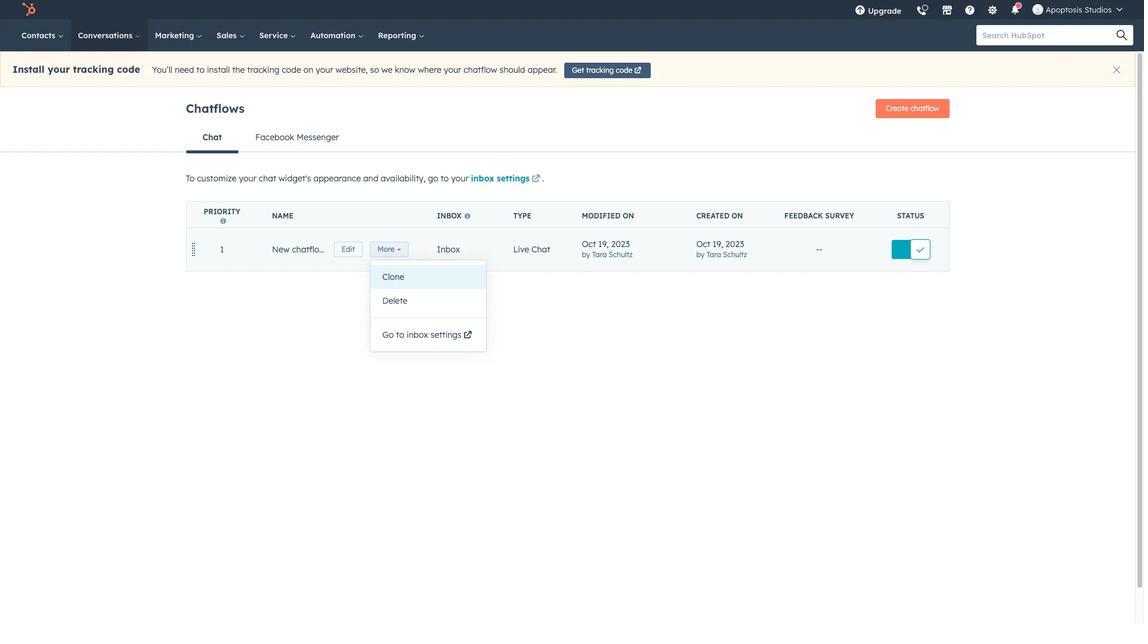 Task type: vqa. For each thing, say whether or not it's contained in the screenshot.
the SEO
no



Task type: describe. For each thing, give the bounding box(es) containing it.
1 horizontal spatial 19,
[[599, 239, 609, 249]]

go to inbox settings link
[[371, 323, 486, 347]]

install
[[13, 63, 44, 75]]

to inside install your tracking code alert
[[197, 65, 205, 75]]

marketplaces image
[[943, 5, 953, 16]]

1 horizontal spatial settings
[[497, 173, 530, 184]]

your right install
[[48, 63, 70, 75]]

get tracking code
[[572, 66, 633, 75]]

2 schultz from the left
[[724, 250, 748, 259]]

new
[[272, 244, 290, 255]]

search image
[[1117, 30, 1128, 41]]

settings link
[[981, 0, 1006, 19]]

create
[[887, 104, 909, 113]]

--
[[817, 244, 823, 255]]

status
[[898, 211, 925, 220]]

edit button
[[334, 242, 363, 257]]

chatflow inside install your tracking code alert
[[464, 65, 498, 75]]

survey
[[826, 211, 855, 220]]

create chatflow
[[887, 104, 940, 113]]

get
[[572, 66, 585, 75]]

the
[[232, 65, 245, 75]]

navigation containing chat
[[186, 123, 950, 153]]

your left the chat
[[239, 173, 257, 184]]

calling icon button
[[912, 1, 933, 19]]

hubspot link
[[14, 2, 45, 17]]

1 oct 19, 2023 by tara schultz from the left
[[582, 239, 633, 259]]

apoptosis
[[1047, 5, 1083, 14]]

2 inbox from the top
[[437, 244, 460, 255]]

upgrade
[[869, 6, 902, 16]]

created on
[[697, 211, 744, 220]]

type
[[514, 211, 532, 220]]

am)
[[417, 244, 433, 255]]

feedback
[[785, 211, 824, 220]]

1 horizontal spatial inbox
[[471, 173, 495, 184]]

live chat
[[514, 244, 551, 255]]

1 oct from the left
[[582, 239, 596, 249]]

.
[[543, 173, 544, 184]]

service
[[259, 30, 290, 40]]

1 inbox from the top
[[437, 211, 462, 220]]

menu containing apoptosis studios
[[848, 0, 1131, 23]]

conversations
[[78, 30, 135, 40]]

sales link
[[210, 19, 252, 51]]

contacts
[[21, 30, 58, 40]]

chat inside chat 'button'
[[203, 132, 222, 143]]

marketing
[[155, 30, 196, 40]]

should
[[500, 65, 526, 75]]

appear.
[[528, 65, 558, 75]]

created
[[697, 211, 730, 220]]

need
[[175, 65, 194, 75]]

automation link
[[304, 19, 371, 51]]

go
[[383, 330, 394, 340]]

2 - from the left
[[820, 244, 823, 255]]

1 tara from the left
[[593, 250, 607, 259]]

go
[[428, 173, 439, 184]]

notifications image
[[1011, 5, 1022, 16]]

your right on
[[316, 65, 334, 75]]

2 horizontal spatial 2023
[[726, 239, 745, 249]]

9:29
[[399, 244, 415, 255]]

we
[[382, 65, 393, 75]]

so
[[370, 65, 379, 75]]

service link
[[252, 19, 304, 51]]

new chatflow (october 19, 2023 9:29 am)
[[272, 244, 433, 255]]

you'll
[[152, 65, 173, 75]]

2 oct 19, 2023 by tara schultz from the left
[[697, 239, 748, 259]]

0 horizontal spatial 19,
[[365, 244, 376, 255]]

reporting link
[[371, 19, 432, 51]]

your right where
[[444, 65, 462, 75]]

reporting
[[378, 30, 419, 40]]

create chatflow button
[[876, 99, 950, 118]]

1 horizontal spatial chat
[[532, 244, 551, 255]]

delete button
[[371, 289, 486, 313]]

more button
[[370, 242, 409, 257]]

upgrade image
[[856, 5, 866, 16]]

know
[[395, 65, 416, 75]]

chat button
[[186, 123, 239, 153]]



Task type: locate. For each thing, give the bounding box(es) containing it.
1 by from the left
[[582, 250, 591, 259]]

to customize your chat widget's appearance and availability, go to your
[[186, 173, 471, 184]]

0 horizontal spatial oct
[[582, 239, 596, 249]]

oct 19, 2023 by tara schultz down modified on
[[582, 239, 633, 259]]

your right go
[[451, 173, 469, 184]]

where
[[418, 65, 442, 75]]

2 horizontal spatial code
[[616, 66, 633, 75]]

settings
[[497, 173, 530, 184], [431, 330, 462, 340]]

on for created on
[[732, 211, 744, 220]]

1 vertical spatial inbox
[[407, 330, 428, 340]]

2 horizontal spatial 19,
[[713, 239, 724, 249]]

oct 19, 2023 by tara schultz down created on
[[697, 239, 748, 259]]

0 vertical spatial inbox
[[471, 173, 495, 184]]

on right created
[[732, 211, 744, 220]]

inbox down go
[[437, 211, 462, 220]]

your
[[48, 63, 70, 75], [316, 65, 334, 75], [444, 65, 462, 75], [239, 173, 257, 184], [451, 173, 469, 184]]

feedback survey
[[785, 211, 855, 220]]

to
[[186, 173, 195, 184]]

name
[[272, 211, 294, 220]]

0 vertical spatial to
[[197, 65, 205, 75]]

chat
[[203, 132, 222, 143], [532, 244, 551, 255]]

link opens in a new window image inside inbox settings link
[[532, 175, 540, 184]]

2 horizontal spatial tracking
[[587, 66, 614, 75]]

chatflow right the new
[[292, 244, 326, 255]]

marketplaces button
[[936, 0, 961, 19]]

search button
[[1112, 25, 1134, 45]]

inbox settings link
[[471, 173, 543, 187]]

inbox right am)
[[437, 244, 460, 255]]

0 horizontal spatial oct 19, 2023 by tara schultz
[[582, 239, 633, 259]]

1 horizontal spatial oct
[[697, 239, 711, 249]]

0 horizontal spatial tara
[[593, 250, 607, 259]]

help button
[[961, 0, 981, 19]]

oct down modified
[[582, 239, 596, 249]]

tara down created
[[707, 250, 722, 259]]

contacts link
[[14, 19, 71, 51]]

tara
[[593, 250, 607, 259], [707, 250, 722, 259]]

studios
[[1085, 5, 1113, 14]]

-
[[817, 244, 820, 255], [820, 244, 823, 255]]

modified
[[582, 211, 621, 220]]

2 on from the left
[[732, 211, 744, 220]]

code right get on the top
[[616, 66, 633, 75]]

2023
[[612, 239, 630, 249], [726, 239, 745, 249], [378, 244, 397, 255]]

code
[[117, 63, 140, 75], [282, 65, 301, 75], [616, 66, 633, 75]]

0 horizontal spatial by
[[582, 250, 591, 259]]

0 horizontal spatial chat
[[203, 132, 222, 143]]

schultz down created on
[[724, 250, 748, 259]]

facebook messenger button
[[239, 123, 356, 152]]

help image
[[965, 5, 976, 16]]

1 - from the left
[[817, 244, 820, 255]]

0 horizontal spatial code
[[117, 63, 140, 75]]

1 horizontal spatial tara
[[707, 250, 722, 259]]

settings down delete button
[[431, 330, 462, 340]]

0 horizontal spatial on
[[623, 211, 635, 220]]

19,
[[599, 239, 609, 249], [713, 239, 724, 249], [365, 244, 376, 255]]

install your tracking code
[[13, 63, 140, 75]]

tara schultz image
[[1033, 4, 1044, 15]]

oct 19, 2023 by tara schultz
[[582, 239, 633, 259], [697, 239, 748, 259]]

facebook
[[256, 132, 294, 143]]

2 vertical spatial to
[[396, 330, 405, 340]]

by
[[582, 250, 591, 259], [697, 250, 705, 259]]

1 horizontal spatial schultz
[[724, 250, 748, 259]]

priority
[[204, 207, 241, 216]]

edit
[[342, 245, 355, 254]]

1 horizontal spatial code
[[282, 65, 301, 75]]

delete
[[383, 295, 408, 306]]

2 link opens in a new window image from the top
[[532, 175, 540, 184]]

more
[[378, 245, 395, 254]]

2023 down modified on
[[612, 239, 630, 249]]

1 vertical spatial chat
[[532, 244, 551, 255]]

1 vertical spatial settings
[[431, 330, 462, 340]]

0 horizontal spatial schultz
[[609, 250, 633, 259]]

apoptosis studios button
[[1026, 0, 1131, 19]]

2 oct from the left
[[697, 239, 711, 249]]

modified on
[[582, 211, 635, 220]]

chat right live
[[532, 244, 551, 255]]

chatflow
[[464, 65, 498, 75], [911, 104, 940, 113], [292, 244, 326, 255]]

chatflow inside button
[[911, 104, 940, 113]]

to
[[197, 65, 205, 75], [441, 173, 449, 184], [396, 330, 405, 340]]

Search HubSpot search field
[[977, 25, 1123, 45]]

messenger
[[297, 132, 339, 143]]

0 vertical spatial chat
[[203, 132, 222, 143]]

on for modified on
[[623, 211, 635, 220]]

settings image
[[988, 5, 999, 16]]

schultz
[[609, 250, 633, 259], [724, 250, 748, 259]]

chatflows
[[186, 101, 245, 116]]

0 horizontal spatial to
[[197, 65, 205, 75]]

0 horizontal spatial chatflow
[[292, 244, 326, 255]]

1 horizontal spatial by
[[697, 250, 705, 259]]

by down modified
[[582, 250, 591, 259]]

website,
[[336, 65, 368, 75]]

facebook messenger
[[256, 132, 339, 143]]

chatflow for create chatflow
[[911, 104, 940, 113]]

you'll need to install the tracking code on your website, so we know where your chatflow should appear.
[[152, 65, 558, 75]]

chat
[[259, 173, 276, 184]]

hubspot image
[[21, 2, 36, 17]]

on
[[304, 65, 314, 75]]

2023 left the '9:29'
[[378, 244, 397, 255]]

0 horizontal spatial settings
[[431, 330, 462, 340]]

1 horizontal spatial tracking
[[247, 65, 280, 75]]

2 horizontal spatial to
[[441, 173, 449, 184]]

code left you'll
[[117, 63, 140, 75]]

code left on
[[282, 65, 301, 75]]

tracking right get on the top
[[587, 66, 614, 75]]

calling icon image
[[917, 6, 928, 17]]

0 vertical spatial settings
[[497, 173, 530, 184]]

1 vertical spatial to
[[441, 173, 449, 184]]

and
[[363, 173, 379, 184]]

link opens in a new window image
[[532, 173, 540, 187], [532, 175, 540, 184]]

chatflows banner
[[186, 96, 950, 123]]

apoptosis studios
[[1047, 5, 1113, 14]]

get tracking code link
[[565, 63, 651, 78]]

0 horizontal spatial 2023
[[378, 244, 397, 255]]

2 horizontal spatial chatflow
[[911, 104, 940, 113]]

clone
[[383, 272, 405, 282]]

appearance
[[314, 173, 361, 184]]

1
[[220, 244, 224, 255]]

tara down modified
[[593, 250, 607, 259]]

(october
[[328, 244, 363, 255]]

navigation
[[186, 123, 950, 153]]

1 schultz from the left
[[609, 250, 633, 259]]

1 vertical spatial chatflow
[[911, 104, 940, 113]]

2 tara from the left
[[707, 250, 722, 259]]

1 horizontal spatial to
[[396, 330, 405, 340]]

1 vertical spatial inbox
[[437, 244, 460, 255]]

tracking
[[73, 63, 114, 75], [247, 65, 280, 75], [587, 66, 614, 75]]

conversations link
[[71, 19, 148, 51]]

customize
[[197, 173, 237, 184]]

chatflow right create
[[911, 104, 940, 113]]

2023 down created on
[[726, 239, 745, 249]]

inbox settings
[[471, 173, 530, 184]]

settings left .
[[497, 173, 530, 184]]

sales
[[217, 30, 239, 40]]

live
[[514, 244, 530, 255]]

1 on from the left
[[623, 211, 635, 220]]

1 horizontal spatial 2023
[[612, 239, 630, 249]]

1 horizontal spatial chatflow
[[464, 65, 498, 75]]

chatflow left should
[[464, 65, 498, 75]]

19, left more
[[365, 244, 376, 255]]

availability,
[[381, 173, 426, 184]]

menu
[[848, 0, 1131, 23]]

clone button
[[371, 265, 486, 289]]

install
[[207, 65, 230, 75]]

widget's
[[279, 173, 311, 184]]

1 horizontal spatial on
[[732, 211, 744, 220]]

on
[[623, 211, 635, 220], [732, 211, 744, 220]]

on right modified
[[623, 211, 635, 220]]

schultz down modified on
[[609, 250, 633, 259]]

tracking down conversations
[[73, 63, 114, 75]]

tracking right the on the top left of the page
[[247, 65, 280, 75]]

chat down chatflows
[[203, 132, 222, 143]]

0 vertical spatial chatflow
[[464, 65, 498, 75]]

1 link opens in a new window image from the top
[[532, 173, 540, 187]]

0 vertical spatial inbox
[[437, 211, 462, 220]]

chatflow for new chatflow (october 19, 2023 9:29 am)
[[292, 244, 326, 255]]

install your tracking code alert
[[0, 51, 1136, 87]]

by down created
[[697, 250, 705, 259]]

notifications button
[[1006, 0, 1026, 19]]

2 by from the left
[[697, 250, 705, 259]]

1 horizontal spatial oct 19, 2023 by tara schultz
[[697, 239, 748, 259]]

close image
[[1114, 66, 1121, 73]]

oct down created
[[697, 239, 711, 249]]

inbox
[[471, 173, 495, 184], [407, 330, 428, 340]]

19, down modified
[[599, 239, 609, 249]]

0 horizontal spatial tracking
[[73, 63, 114, 75]]

marketing link
[[148, 19, 210, 51]]

0 horizontal spatial inbox
[[407, 330, 428, 340]]

19, down created on
[[713, 239, 724, 249]]

go to inbox settings
[[383, 330, 462, 340]]

2 vertical spatial chatflow
[[292, 244, 326, 255]]

automation
[[311, 30, 358, 40]]



